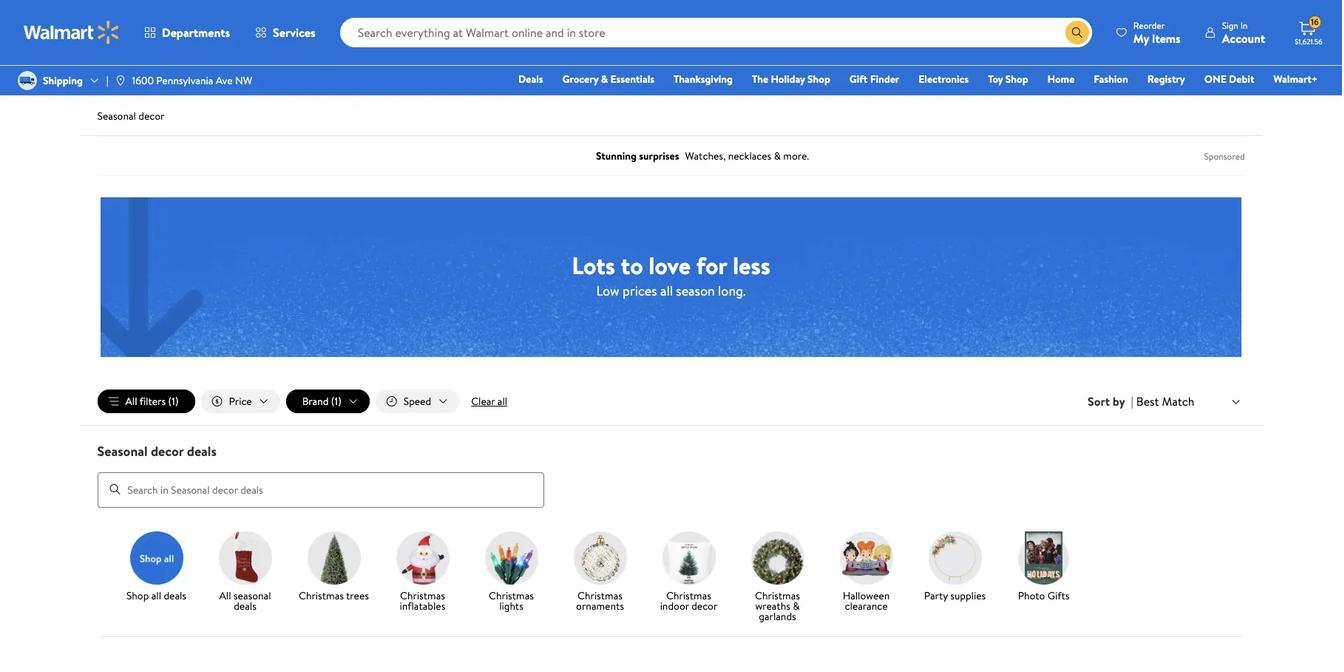 Task type: locate. For each thing, give the bounding box(es) containing it.
shop right toy
[[1006, 72, 1028, 87]]

reorder my items
[[1133, 19, 1181, 46]]

toy shop link
[[981, 71, 1035, 87]]

all down shop all image
[[151, 588, 161, 603]]

0 horizontal spatial all
[[125, 394, 137, 409]]

all left filters
[[125, 394, 137, 409]]

christmas lights image
[[485, 531, 538, 585]]

1 (1) from the left
[[168, 394, 179, 409]]

0 horizontal spatial (1)
[[168, 394, 179, 409]]

christmas inside christmas ornaments
[[578, 588, 623, 603]]

0 vertical spatial all
[[660, 281, 673, 300]]

& right 'wreaths'
[[793, 599, 800, 613]]

2 vertical spatial decor
[[692, 599, 718, 613]]

christmas trees link
[[295, 531, 372, 604]]

party supplies
[[924, 588, 986, 603]]

 image
[[114, 75, 126, 87]]

toy shop
[[988, 72, 1028, 87]]

my
[[1133, 30, 1149, 46]]

seasonal inside search box
[[97, 442, 148, 461]]

deals
[[187, 442, 217, 461], [164, 588, 186, 603], [234, 599, 256, 613]]

the holiday shop
[[752, 72, 830, 87]]

all for shop all deals
[[151, 588, 161, 603]]

price button
[[201, 390, 280, 413]]

brand (1) button
[[286, 390, 370, 413]]

1 vertical spatial decor
[[151, 442, 184, 461]]

(1) right brand in the left of the page
[[331, 394, 341, 409]]

fashion link
[[1087, 71, 1135, 87]]

trees
[[346, 588, 369, 603]]

seasonal up search 'image'
[[97, 442, 148, 461]]

1 vertical spatial all
[[219, 588, 231, 603]]

1 vertical spatial |
[[1131, 393, 1133, 410]]

1 vertical spatial &
[[793, 599, 800, 613]]

all for all filters (1)
[[125, 394, 137, 409]]

deals down price dropdown button
[[187, 442, 217, 461]]

2 (1) from the left
[[331, 394, 341, 409]]

halloween clearance image
[[840, 531, 893, 585]]

garlands
[[759, 609, 796, 624]]

halloween
[[843, 588, 890, 603]]

christmas inside christmas trees link
[[299, 588, 344, 603]]

1 horizontal spatial (1)
[[331, 394, 341, 409]]

1 horizontal spatial all
[[219, 588, 231, 603]]

deals
[[518, 72, 543, 87]]

2 horizontal spatial shop
[[1006, 72, 1028, 87]]

0 horizontal spatial &
[[601, 72, 608, 87]]

price
[[229, 394, 252, 409]]

deals down all seasonal deals image
[[234, 599, 256, 613]]

decor inside 'seasonal decor deals' search box
[[151, 442, 184, 461]]

4 christmas from the left
[[578, 588, 623, 603]]

1 horizontal spatial |
[[1131, 393, 1133, 410]]

by
[[1113, 393, 1125, 410]]

best match button
[[1133, 392, 1245, 411]]

1 vertical spatial all
[[497, 394, 507, 409]]

shop all deals
[[126, 588, 186, 603]]

1 horizontal spatial shop
[[808, 72, 830, 87]]

| left 1600
[[106, 73, 108, 88]]

deals inside all seasonal deals
[[234, 599, 256, 613]]

christmas left trees
[[299, 588, 344, 603]]

shop right holiday
[[808, 72, 830, 87]]

christmas down christmas ornaments image
[[578, 588, 623, 603]]

shop inside toy shop link
[[1006, 72, 1028, 87]]

& right grocery
[[601, 72, 608, 87]]

shipping
[[43, 73, 83, 88]]

christmas inflatables link
[[384, 531, 461, 614]]

(1) inside button
[[168, 394, 179, 409]]

grocery & essentials link
[[556, 71, 661, 87]]

decor down 1600
[[138, 109, 165, 123]]

photo gifts link
[[1005, 531, 1082, 604]]

halloween clearance
[[843, 588, 890, 613]]

christmas down christmas inflatables image
[[400, 588, 445, 603]]

christmas down christmas indoor decor image
[[666, 588, 711, 603]]

all
[[660, 281, 673, 300], [497, 394, 507, 409], [151, 588, 161, 603]]

all seasonal deals image
[[219, 531, 272, 585]]

0 vertical spatial seasonal
[[97, 109, 136, 123]]

2 horizontal spatial all
[[660, 281, 673, 300]]

all filters (1)
[[125, 394, 179, 409]]

shop
[[808, 72, 830, 87], [1006, 72, 1028, 87], [126, 588, 149, 603]]

prices
[[623, 281, 657, 300]]

decor inside christmas indoor decor
[[692, 599, 718, 613]]

all inside all seasonal deals
[[219, 588, 231, 603]]

3 christmas from the left
[[489, 588, 534, 603]]

christmas inside christmas inflatables
[[400, 588, 445, 603]]

christmas down christmas lights 'image'
[[489, 588, 534, 603]]

0 horizontal spatial |
[[106, 73, 108, 88]]

all inside lots to love for less low prices all season long.
[[660, 281, 673, 300]]

registry link
[[1141, 71, 1192, 87]]

christmas indoor decor image
[[662, 531, 715, 585]]

decor down filters
[[151, 442, 184, 461]]

&
[[601, 72, 608, 87], [793, 599, 800, 613]]

0 vertical spatial all
[[125, 394, 137, 409]]

christmas inside christmas wreaths & garlands link
[[755, 588, 800, 603]]

 image
[[18, 71, 37, 90]]

walmart image
[[24, 21, 120, 44]]

all for clear all
[[497, 394, 507, 409]]

1 vertical spatial seasonal
[[97, 442, 148, 461]]

0 vertical spatial decor
[[138, 109, 165, 123]]

deals for seasonal
[[234, 599, 256, 613]]

season
[[676, 281, 715, 300]]

2 seasonal from the top
[[97, 442, 148, 461]]

best match
[[1136, 393, 1195, 410]]

clear search field text image
[[1048, 26, 1060, 38]]

deals down shop all image
[[164, 588, 186, 603]]

brand
[[302, 394, 329, 409]]

2 vertical spatial all
[[151, 588, 161, 603]]

6 christmas from the left
[[755, 588, 800, 603]]

|
[[106, 73, 108, 88], [1131, 393, 1133, 410]]

christmas inside christmas indoor decor
[[666, 588, 711, 603]]

all left seasonal
[[219, 588, 231, 603]]

christmas ornaments
[[576, 588, 624, 613]]

1 seasonal from the top
[[97, 109, 136, 123]]

services button
[[243, 15, 328, 50]]

finder
[[870, 72, 899, 87]]

deals for decor
[[187, 442, 217, 461]]

| right the by
[[1131, 393, 1133, 410]]

christmas ornaments link
[[562, 531, 639, 614]]

shop down shop all image
[[126, 588, 149, 603]]

one debit
[[1204, 72, 1254, 87]]

5 christmas from the left
[[666, 588, 711, 603]]

decor right "indoor"
[[692, 599, 718, 613]]

0 horizontal spatial all
[[151, 588, 161, 603]]

sort by |
[[1088, 393, 1133, 410]]

seasonal for seasonal decor
[[97, 109, 136, 123]]

christmas for indoor
[[666, 588, 711, 603]]

all
[[125, 394, 137, 409], [219, 588, 231, 603]]

gift finder
[[850, 72, 899, 87]]

reorder
[[1133, 19, 1165, 31]]

christmas inside christmas lights link
[[489, 588, 534, 603]]

pennsylvania
[[156, 73, 213, 88]]

christmas up "garlands"
[[755, 588, 800, 603]]

(1) right filters
[[168, 394, 179, 409]]

(1)
[[168, 394, 179, 409], [331, 394, 341, 409]]

Seasonal decor deals search field
[[79, 442, 1263, 508]]

items
[[1152, 30, 1181, 46]]

walmart+
[[1274, 72, 1318, 87]]

all right prices
[[660, 281, 673, 300]]

seasonal down 1600
[[97, 109, 136, 123]]

deals inside search box
[[187, 442, 217, 461]]

christmas inflatables
[[400, 588, 445, 613]]

indoor
[[660, 599, 689, 613]]

0 vertical spatial |
[[106, 73, 108, 88]]

all right clear
[[497, 394, 507, 409]]

walmart+ link
[[1267, 71, 1324, 87]]

speed
[[404, 394, 431, 409]]

1 christmas from the left
[[299, 588, 344, 603]]

clear all button
[[465, 390, 513, 413]]

2 christmas from the left
[[400, 588, 445, 603]]

fashion
[[1094, 72, 1128, 87]]

Search search field
[[340, 18, 1092, 47]]

all inside button
[[497, 394, 507, 409]]

the holiday shop link
[[745, 71, 837, 87]]

christmas
[[299, 588, 344, 603], [400, 588, 445, 603], [489, 588, 534, 603], [578, 588, 623, 603], [666, 588, 711, 603], [755, 588, 800, 603]]

all inside all filters (1) button
[[125, 394, 137, 409]]

1 horizontal spatial all
[[497, 394, 507, 409]]

all seasonal deals link
[[207, 531, 284, 614]]

1 horizontal spatial &
[[793, 599, 800, 613]]

party supplies image
[[928, 531, 982, 585]]



Task type: vqa. For each thing, say whether or not it's contained in the screenshot.
4K
no



Task type: describe. For each thing, give the bounding box(es) containing it.
to
[[621, 249, 643, 281]]

love
[[649, 249, 691, 281]]

sign
[[1222, 19, 1238, 31]]

shop all image
[[130, 531, 183, 585]]

thanksgiving
[[674, 72, 733, 87]]

christmas indoor decor link
[[650, 531, 727, 614]]

decor for seasonal decor deals
[[151, 442, 184, 461]]

sign in account
[[1222, 19, 1265, 46]]

all seasonal deals
[[219, 588, 271, 613]]

decor for seasonal decor
[[138, 109, 165, 123]]

in
[[1241, 19, 1248, 31]]

one
[[1204, 72, 1227, 87]]

1600 pennsylvania ave nw
[[132, 73, 252, 88]]

0 vertical spatial &
[[601, 72, 608, 87]]

christmas for ornaments
[[578, 588, 623, 603]]

christmas for trees
[[299, 588, 344, 603]]

christmas for wreaths
[[755, 588, 800, 603]]

grocery
[[562, 72, 598, 87]]

long.
[[718, 281, 746, 300]]

seasonal
[[234, 588, 271, 603]]

$1,621.56
[[1295, 36, 1323, 47]]

christmas trees
[[299, 588, 369, 603]]

departments button
[[132, 15, 243, 50]]

lots to love for less low prices all season long.
[[572, 249, 770, 300]]

registry
[[1147, 72, 1185, 87]]

christmas wreaths & garlands image
[[751, 531, 804, 585]]

halloween clearance link
[[828, 531, 905, 614]]

christmas trees image
[[307, 531, 360, 585]]

1600
[[132, 73, 154, 88]]

all filters (1) button
[[97, 390, 195, 413]]

lots
[[572, 249, 615, 281]]

photo gifts
[[1018, 588, 1070, 603]]

christmas indoor decor
[[660, 588, 718, 613]]

services
[[273, 24, 315, 41]]

sponsored
[[1204, 150, 1245, 162]]

ornaments
[[576, 599, 624, 613]]

ave
[[216, 73, 233, 88]]

filters
[[139, 394, 166, 409]]

less
[[733, 249, 770, 281]]

departments
[[162, 24, 230, 41]]

christmas inflatables image
[[396, 531, 449, 585]]

best
[[1136, 393, 1159, 410]]

search image
[[109, 484, 121, 496]]

gift finder link
[[843, 71, 906, 87]]

clear all
[[471, 394, 507, 409]]

christmas lights link
[[473, 531, 550, 614]]

shop all deals link
[[118, 531, 195, 604]]

gift
[[850, 72, 868, 87]]

one debit link
[[1198, 71, 1261, 87]]

photo gifts image
[[1017, 531, 1070, 585]]

gifts
[[1048, 588, 1070, 603]]

sort and filter section element
[[79, 378, 1263, 425]]

nw
[[235, 73, 252, 88]]

0 horizontal spatial shop
[[126, 588, 149, 603]]

16
[[1311, 16, 1319, 28]]

clearance
[[845, 599, 888, 613]]

deals link
[[512, 71, 550, 87]]

low
[[596, 281, 619, 300]]

account
[[1222, 30, 1265, 46]]

all for all seasonal deals
[[219, 588, 231, 603]]

seasonal for seasonal decor deals
[[97, 442, 148, 461]]

essentials
[[610, 72, 654, 87]]

& inside christmas wreaths & garlands
[[793, 599, 800, 613]]

inflatables
[[400, 599, 445, 613]]

holiday
[[771, 72, 805, 87]]

deals for all
[[164, 588, 186, 603]]

party supplies link
[[917, 531, 993, 604]]

Search in Seasonal decor deals search field
[[97, 472, 544, 508]]

sort
[[1088, 393, 1110, 410]]

thanksgiving link
[[667, 71, 739, 87]]

electronics
[[919, 72, 969, 87]]

debit
[[1229, 72, 1254, 87]]

wreaths
[[755, 599, 790, 613]]

seasonal decor deals
[[97, 442, 217, 461]]

christmas lights
[[489, 588, 534, 613]]

brand (1)
[[302, 394, 341, 409]]

home
[[1048, 72, 1075, 87]]

christmas for inflatables
[[400, 588, 445, 603]]

match
[[1162, 393, 1195, 410]]

supplies
[[950, 588, 986, 603]]

photo
[[1018, 588, 1045, 603]]

| inside sort and filter section element
[[1131, 393, 1133, 410]]

speed button
[[375, 390, 459, 413]]

search icon image
[[1071, 27, 1083, 38]]

Walmart Site-Wide search field
[[340, 18, 1092, 47]]

electronics link
[[912, 71, 975, 87]]

(1) inside 'dropdown button'
[[331, 394, 341, 409]]

seasonal decor
[[97, 109, 165, 123]]

lots to love for less. low prices all season long. image
[[100, 197, 1242, 357]]

christmas for lights
[[489, 588, 534, 603]]

christmas wreaths & garlands
[[755, 588, 800, 624]]

christmas ornaments image
[[573, 531, 627, 585]]

clear
[[471, 394, 495, 409]]

lights
[[499, 599, 523, 613]]

shop inside the holiday shop link
[[808, 72, 830, 87]]

home link
[[1041, 71, 1081, 87]]

toy
[[988, 72, 1003, 87]]

party
[[924, 588, 948, 603]]

christmas wreaths & garlands link
[[739, 531, 816, 625]]



